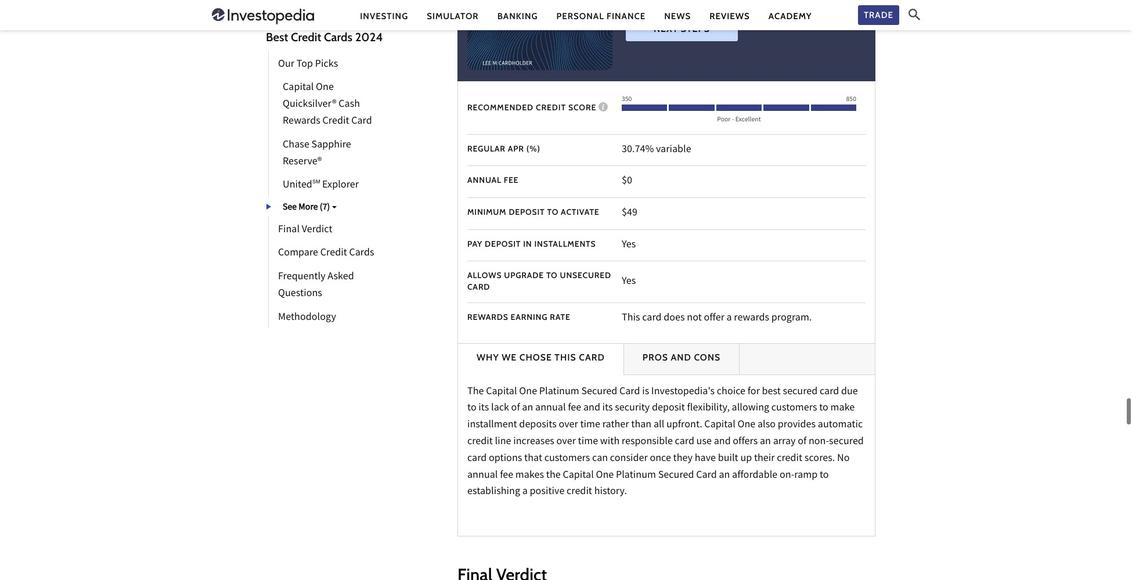 Task type: locate. For each thing, give the bounding box(es) containing it.
why
[[477, 352, 499, 363]]

yes for installments
[[622, 237, 636, 253]]

1 horizontal spatial for
[[748, 384, 760, 400]]

secured up security
[[582, 384, 618, 400]]

1 horizontal spatial platinum
[[540, 384, 580, 400]]

methodology
[[278, 310, 336, 326]]

ink
[[283, 202, 297, 218]]

rewards inside capital one® savorone® cash rewards credit card
[[306, 219, 344, 234]]

card inside allows upgrade to unsecured card
[[468, 282, 490, 292]]

platinum down why we chose this card
[[540, 384, 580, 400]]

secured up no
[[830, 435, 864, 450]]

to right 'upgrade'
[[547, 270, 558, 281]]

cards up picks
[[324, 30, 353, 44]]

citi®
[[283, 202, 302, 218]]

rewards for one®
[[306, 219, 344, 234]]

card
[[352, 114, 372, 130], [376, 202, 397, 218], [378, 202, 399, 218], [312, 219, 332, 234], [312, 219, 332, 234], [375, 219, 396, 234], [579, 352, 605, 363], [620, 384, 641, 400], [697, 468, 717, 484]]

makes
[[516, 468, 544, 484]]

0 horizontal spatial this
[[555, 352, 577, 363]]

capital inside capital one quicksilver® cash rewards credit card
[[283, 81, 314, 96]]

0 vertical spatial a
[[727, 311, 732, 327]]

explorer
[[322, 178, 359, 194]]

diamond
[[304, 202, 345, 218]]

regular
[[468, 143, 506, 154]]

1 horizontal spatial fee
[[568, 401, 582, 417]]

from
[[283, 219, 306, 234]]

platinum down consider
[[616, 468, 657, 484]]

and up 'built'
[[714, 435, 731, 450]]

1 horizontal spatial an
[[719, 468, 731, 484]]

platinum up 'students'
[[336, 202, 376, 218]]

blue cash preferred® card from american express
[[283, 202, 397, 234]]

apr
[[508, 143, 524, 154]]

1 vertical spatial cards
[[349, 246, 374, 262]]

to
[[548, 207, 559, 217], [547, 270, 558, 281], [468, 401, 477, 417], [820, 401, 829, 417], [820, 468, 829, 484]]

rather
[[603, 418, 630, 434]]

annual
[[536, 401, 566, 417], [468, 468, 498, 484]]

deposit left in
[[485, 238, 521, 249]]

ink business preferred℠ credit card
[[283, 202, 389, 234]]

pay deposit in installments
[[468, 238, 596, 249]]

2 vertical spatial cash
[[283, 219, 304, 234]]

0 horizontal spatial a
[[523, 485, 528, 500]]

platinum
[[336, 202, 376, 218], [540, 384, 580, 400], [616, 468, 657, 484]]

travel
[[362, 202, 389, 218]]

an up their
[[760, 435, 772, 450]]

over right increases
[[557, 435, 576, 450]]

for inside the capital one platinum secured card is investopedia's choice for best secured card due to its lack of an annual fee and its security deposit flexibility, allowing customers to make installment deposits over time rather than all upfront. capital one also provides automatic credit line increases over time with responsible card use and offers an array of non-secured card options that customers can consider once they have built up their credit scores. no annual fee makes the capital one platinum secured card an affordable on-ramp to establishing a positive credit history.
[[748, 384, 760, 400]]

preferred® for diamond
[[347, 202, 392, 218]]

0 vertical spatial secured
[[282, 219, 318, 234]]

0 vertical spatial an
[[522, 401, 534, 417]]

options
[[489, 451, 523, 467]]

frequently asked questions
[[278, 270, 354, 302]]

affordable
[[733, 468, 778, 484]]

and up with
[[584, 401, 601, 417]]

2 vertical spatial secured
[[659, 468, 695, 484]]

savorone®
[[341, 202, 388, 218]]

1 vertical spatial for
[[748, 384, 760, 400]]

0 horizontal spatial secured
[[282, 219, 318, 234]]

for
[[323, 219, 337, 234], [748, 384, 760, 400]]

2 preferred® from the left
[[347, 202, 392, 218]]

trade
[[864, 10, 894, 20]]

1 horizontal spatial customers
[[772, 401, 818, 417]]

its
[[479, 401, 489, 417], [603, 401, 613, 417]]

0 vertical spatial and
[[671, 352, 692, 363]]

choice
[[717, 384, 746, 400]]

to down the
[[468, 401, 477, 417]]

0 horizontal spatial platinum
[[336, 202, 376, 218]]

citi® diamond preferred® credit card link
[[268, 196, 402, 237]]

express
[[352, 219, 385, 234]]

1 yes from the top
[[622, 237, 636, 253]]

and
[[671, 352, 692, 363], [584, 401, 601, 417], [714, 435, 731, 450]]

for inside the bank of america® travel rewards for students
[[323, 219, 337, 234]]

0 vertical spatial yes
[[622, 237, 636, 253]]

time up can at the right bottom of the page
[[578, 435, 598, 450]]

1 vertical spatial time
[[578, 435, 598, 450]]

1 preferred® from the left
[[328, 202, 374, 218]]

$0
[[622, 174, 633, 190]]

1 horizontal spatial its
[[603, 401, 613, 417]]

rewards inside capital one quicksilver® cash rewards credit card
[[283, 114, 321, 130]]

rewards
[[283, 114, 321, 130], [283, 219, 321, 234], [306, 219, 344, 234], [468, 312, 509, 323]]

1 horizontal spatial credit
[[567, 485, 593, 500]]

(7)
[[320, 201, 330, 215]]

2 yes from the top
[[622, 274, 636, 290]]

an down 'built'
[[719, 468, 731, 484]]

capital one platinum secured image
[[468, 0, 613, 70]]

850
[[847, 95, 857, 104]]

1 vertical spatial platinum
[[540, 384, 580, 400]]

its up rather at the bottom of page
[[603, 401, 613, 417]]

credit up on-
[[777, 451, 803, 467]]

customers
[[772, 401, 818, 417], [545, 451, 591, 467]]

capital inside capital one® savorone® cash rewards credit card
[[283, 202, 314, 218]]

this left does
[[622, 311, 641, 327]]

1 vertical spatial a
[[523, 485, 528, 500]]

0 vertical spatial cards
[[324, 30, 353, 44]]

cards inside compare credit cards link
[[349, 246, 374, 262]]

(%)
[[527, 143, 541, 154]]

1 horizontal spatial cash
[[305, 202, 326, 218]]

0 horizontal spatial credit
[[468, 435, 493, 450]]

preferred®
[[328, 202, 374, 218], [347, 202, 392, 218]]

customers up the
[[545, 451, 591, 467]]

deposit up the all
[[652, 401, 685, 417]]

preferred℠
[[340, 202, 389, 218]]

card inside citi® diamond preferred® credit card
[[312, 219, 332, 234]]

over right deposits
[[559, 418, 579, 434]]

annual fee
[[468, 175, 519, 186]]

350
[[622, 95, 632, 104]]

card down allows
[[468, 282, 490, 292]]

search image
[[909, 9, 921, 20]]

credit inside capital one® savorone® cash rewards credit card
[[346, 219, 373, 234]]

2 horizontal spatial cash
[[339, 97, 360, 113]]

2 vertical spatial an
[[719, 468, 731, 484]]

customers up provides
[[772, 401, 818, 417]]

a down makes
[[523, 485, 528, 500]]

steps
[[681, 23, 710, 34]]

the capital one platinum secured card is investopedia's choice for best secured card due to its lack of an annual fee and its security deposit flexibility, allowing customers to make installment deposits over time rather than all upfront. capital one also provides automatic credit line increases over time with responsible card use and offers an array of non-secured card options that customers can consider once they have built up their credit scores. no annual fee makes the capital one platinum secured card an affordable on-ramp to establishing a positive credit history.
[[468, 384, 864, 500]]

next steps link
[[626, 17, 738, 41]]

2 horizontal spatial secured
[[659, 468, 695, 484]]

use
[[697, 435, 712, 450]]

secured down "they"
[[659, 468, 695, 484]]

cards for compare credit cards
[[349, 246, 374, 262]]

cash inside capital one® savorone® cash rewards credit card
[[283, 219, 304, 234]]

yes down $49
[[622, 237, 636, 253]]

regular apr (%)
[[468, 143, 541, 154]]

time left rather at the bottom of page
[[581, 418, 601, 434]]

1 horizontal spatial secured
[[582, 384, 618, 400]]

credit down installment
[[468, 435, 493, 450]]

0 vertical spatial platinum
[[336, 202, 376, 218]]

offers
[[733, 435, 758, 450]]

0 horizontal spatial customers
[[545, 451, 591, 467]]

investopedia's
[[652, 384, 715, 400]]

0 vertical spatial for
[[323, 219, 337, 234]]

2 vertical spatial platinum
[[616, 468, 657, 484]]

0 horizontal spatial fee
[[500, 468, 514, 484]]

credit inside capital one quicksilver® cash rewards credit card
[[323, 114, 349, 130]]

rewards for of
[[283, 219, 321, 234]]

an up deposits
[[522, 401, 534, 417]]

1 vertical spatial cash
[[305, 202, 326, 218]]

simulator
[[427, 11, 479, 21]]

chase
[[283, 138, 310, 153]]

american
[[308, 219, 350, 234]]

card inside blue cash preferred® card from american express
[[376, 202, 397, 218]]

1 vertical spatial yes
[[622, 274, 636, 290]]

1 horizontal spatial secured
[[830, 435, 864, 450]]

card left options
[[468, 451, 487, 467]]

ramp
[[795, 468, 818, 484]]

best credit cards 2024
[[266, 30, 383, 44]]

2 horizontal spatial and
[[714, 435, 731, 450]]

ink business preferred℠ credit card link
[[268, 196, 402, 237]]

more
[[299, 201, 318, 215]]

preferred® for cash
[[328, 202, 374, 218]]

a inside the capital one platinum secured card is investopedia's choice for best secured card due to its lack of an annual fee and its security deposit flexibility, allowing customers to make installment deposits over time rather than all upfront. capital one also provides automatic credit line increases over time with responsible card use and offers an array of non-secured card options that customers can consider once they have built up their credit scores. no annual fee makes the capital one platinum secured card an affordable on-ramp to establishing a positive credit history.
[[523, 485, 528, 500]]

1 vertical spatial secured
[[830, 435, 864, 450]]

time
[[581, 418, 601, 434], [578, 435, 598, 450]]

0 horizontal spatial deposit
[[485, 238, 521, 249]]

a right offer
[[727, 311, 732, 327]]

cash inside capital one quicksilver® cash rewards credit card
[[339, 97, 360, 113]]

0 horizontal spatial its
[[479, 401, 489, 417]]

annual up deposits
[[536, 401, 566, 417]]

news link
[[665, 10, 691, 22]]

0 horizontal spatial and
[[584, 401, 601, 417]]

1 horizontal spatial deposit
[[652, 401, 685, 417]]

credit inside the ink business preferred℠ credit card
[[283, 219, 310, 234]]

this right chose
[[555, 352, 577, 363]]

score
[[569, 102, 597, 113]]

cards down 'students'
[[349, 246, 374, 262]]

to down scores. on the right of the page
[[820, 468, 829, 484]]

upfront.
[[667, 418, 703, 434]]

cash for one
[[339, 97, 360, 113]]

card left due
[[820, 384, 840, 400]]

best
[[266, 30, 288, 44]]

rewards inside the bank of america® travel rewards for students
[[283, 219, 321, 234]]

card left does
[[643, 311, 662, 327]]

to left make
[[820, 401, 829, 417]]

card inside capital one® savorone® cash rewards credit card
[[375, 219, 396, 234]]

0 horizontal spatial cash
[[283, 219, 304, 234]]

30.74%
[[622, 142, 654, 158]]

offer
[[704, 311, 725, 327]]

united℠
[[283, 178, 320, 194]]

our top picks link
[[268, 51, 338, 75]]

yes right unsecured
[[622, 274, 636, 290]]

its left lack
[[479, 401, 489, 417]]

installments
[[535, 238, 596, 249]]

0 vertical spatial credit
[[468, 435, 493, 450]]

1 vertical spatial deposit
[[652, 401, 685, 417]]

secured inside 'capital one platinum secured'
[[282, 219, 318, 234]]

annual
[[468, 175, 502, 186]]

0 vertical spatial this
[[622, 311, 641, 327]]

annual up "establishing" at the bottom
[[468, 468, 498, 484]]

2 horizontal spatial an
[[760, 435, 772, 450]]

picks
[[315, 57, 338, 73]]

yes for unsecured
[[622, 274, 636, 290]]

2 horizontal spatial credit
[[777, 451, 803, 467]]

provides
[[778, 418, 816, 434]]

0 vertical spatial secured
[[783, 384, 818, 400]]

earning
[[511, 312, 548, 323]]

best
[[763, 384, 781, 400]]

the
[[468, 384, 484, 400]]

scores.
[[805, 451, 836, 467]]

on-
[[780, 468, 795, 484]]

to right deposit
[[548, 207, 559, 217]]

0 vertical spatial cash
[[339, 97, 360, 113]]

1 horizontal spatial and
[[671, 352, 692, 363]]

secured down world
[[282, 219, 318, 234]]

preferred® inside blue cash preferred® card from american express
[[328, 202, 374, 218]]

credit left "history."
[[567, 485, 593, 500]]

consider
[[610, 451, 648, 467]]

1 horizontal spatial annual
[[536, 401, 566, 417]]

one inside 'capital one platinum secured'
[[316, 202, 333, 218]]

and right pros
[[671, 352, 692, 363]]

0 horizontal spatial annual
[[468, 468, 498, 484]]

1 vertical spatial over
[[557, 435, 576, 450]]

finance image
[[599, 102, 608, 112]]

rewards earning rate
[[468, 312, 571, 323]]

capital one platinum secured link
[[268, 196, 402, 237]]

recommended
[[468, 102, 534, 113]]

0 horizontal spatial for
[[323, 219, 337, 234]]

compare
[[278, 246, 318, 262]]

preferred® inside citi® diamond preferred® credit card
[[347, 202, 392, 218]]

secured right best
[[783, 384, 818, 400]]

this card does not offer a rewards program.
[[622, 311, 812, 327]]

compare credit cards link
[[268, 241, 374, 264]]

1 vertical spatial this
[[555, 352, 577, 363]]

0 horizontal spatial secured
[[783, 384, 818, 400]]



Task type: describe. For each thing, give the bounding box(es) containing it.
united℠ explorer
[[283, 178, 359, 194]]

personal
[[557, 11, 605, 21]]

to inside allows upgrade to unsecured card
[[547, 270, 558, 281]]

poor - excellent
[[718, 115, 761, 125]]

capital inside 'capital one platinum secured'
[[282, 202, 313, 218]]

bank of america® travel rewards for students link
[[268, 196, 402, 237]]

rate
[[550, 312, 571, 323]]

world of hyatt credit card link
[[268, 196, 399, 220]]

allows
[[468, 270, 502, 281]]

history.
[[595, 485, 627, 500]]

the
[[547, 468, 561, 484]]

2 horizontal spatial platinum
[[616, 468, 657, 484]]

0 vertical spatial annual
[[536, 401, 566, 417]]

final verdict link
[[268, 217, 333, 241]]

installment
[[468, 418, 517, 434]]

make
[[831, 401, 855, 417]]

cons
[[694, 352, 721, 363]]

blue
[[283, 202, 303, 218]]

reviews
[[710, 11, 750, 21]]

built
[[718, 451, 739, 467]]

1 vertical spatial fee
[[500, 468, 514, 484]]

have
[[695, 451, 716, 467]]

citi® diamond preferred® credit card
[[283, 202, 392, 234]]

final verdict
[[278, 223, 333, 238]]

top
[[297, 57, 313, 73]]

investopedia homepage image
[[212, 7, 314, 26]]

reserve®
[[283, 154, 322, 170]]

1 horizontal spatial a
[[727, 311, 732, 327]]

security
[[615, 401, 650, 417]]

cash for one®
[[283, 219, 304, 234]]

positive
[[530, 485, 565, 500]]

pay
[[468, 238, 483, 249]]

no
[[838, 451, 850, 467]]

1 vertical spatial an
[[760, 435, 772, 450]]

up
[[741, 451, 752, 467]]

cards for best credit cards 2024
[[324, 30, 353, 44]]

1 its from the left
[[479, 401, 489, 417]]

final
[[278, 223, 300, 238]]

can
[[593, 451, 608, 467]]

recommended credit
[[468, 102, 569, 113]]

rewards for one
[[283, 114, 321, 130]]

cash inside blue cash preferred® card from american express
[[305, 202, 326, 218]]

platinum inside 'capital one platinum secured'
[[336, 202, 376, 218]]

capital one quicksilver® cash rewards credit card
[[283, 81, 372, 130]]

why we chose this card
[[477, 352, 605, 363]]

0 vertical spatial time
[[581, 418, 601, 434]]

methodology link
[[268, 305, 336, 328]]

next steps
[[654, 23, 710, 34]]

chase sapphire reserve® link
[[268, 132, 388, 173]]

chase sapphire reserve®
[[283, 138, 351, 170]]

1 vertical spatial credit
[[777, 451, 803, 467]]

array
[[774, 435, 796, 450]]

news
[[665, 11, 691, 21]]

world of hyatt credit card
[[283, 202, 399, 218]]

personal finance
[[557, 11, 646, 21]]

we
[[502, 352, 517, 363]]

frequently
[[278, 270, 326, 286]]

all
[[654, 418, 665, 434]]

bank
[[283, 202, 305, 218]]

with
[[601, 435, 620, 450]]

reviews link
[[710, 10, 750, 22]]

2 vertical spatial credit
[[567, 485, 593, 500]]

pros and cons
[[643, 352, 721, 363]]

investing link
[[360, 10, 409, 22]]

1 vertical spatial customers
[[545, 451, 591, 467]]

poor
[[718, 115, 731, 125]]

deposit inside the capital one platinum secured card is investopedia's choice for best secured card due to its lack of an annual fee and its security deposit flexibility, allowing customers to make installment deposits over time rather than all upfront. capital one also provides automatic credit line increases over time with responsible card use and offers an array of non-secured card options that customers can consider once they have built up their credit scores. no annual fee makes the capital one platinum secured card an affordable on-ramp to establishing a positive credit history.
[[652, 401, 685, 417]]

their
[[755, 451, 775, 467]]

trade link
[[859, 5, 900, 25]]

minimum deposit to activate
[[468, 207, 600, 217]]

investing
[[360, 11, 409, 21]]

card inside capital one quicksilver® cash rewards credit card
[[352, 114, 372, 130]]

not
[[687, 311, 702, 327]]

one®
[[316, 202, 338, 218]]

30.74% variable
[[622, 142, 692, 158]]

0 vertical spatial deposit
[[485, 238, 521, 249]]

0 vertical spatial fee
[[568, 401, 582, 417]]

chose
[[520, 352, 552, 363]]

banking
[[498, 11, 538, 21]]

card down upfront.
[[675, 435, 695, 450]]

allowing
[[732, 401, 770, 417]]

0 vertical spatial customers
[[772, 401, 818, 417]]

1 vertical spatial secured
[[582, 384, 618, 400]]

minimum
[[468, 207, 507, 217]]

1 horizontal spatial this
[[622, 311, 641, 327]]

upgrade
[[504, 270, 544, 281]]

2 vertical spatial and
[[714, 435, 731, 450]]

quicksilver®
[[283, 97, 337, 113]]

card inside the ink business preferred℠ credit card
[[312, 219, 332, 234]]

lack
[[491, 401, 509, 417]]

deposits
[[520, 418, 557, 434]]

world
[[283, 202, 309, 218]]

of inside the bank of america® travel rewards for students
[[307, 202, 318, 218]]

academy
[[769, 11, 813, 21]]

also
[[758, 418, 776, 434]]

one inside capital one quicksilver® cash rewards credit card
[[316, 81, 334, 96]]

2024
[[355, 30, 383, 44]]

see
[[283, 201, 297, 215]]

line
[[495, 435, 512, 450]]

credit inside citi® diamond preferred® credit card
[[283, 219, 310, 234]]

rewards
[[735, 311, 770, 327]]

capital one® savorone® cash rewards credit card
[[283, 202, 396, 234]]

1 vertical spatial and
[[584, 401, 601, 417]]

deposit
[[509, 207, 545, 217]]

activate
[[561, 207, 600, 217]]

2 its from the left
[[603, 401, 613, 417]]

united℠ explorer link
[[268, 173, 359, 196]]

they
[[674, 451, 693, 467]]

$49
[[622, 206, 638, 221]]

questions
[[278, 287, 322, 302]]

asked
[[328, 270, 354, 286]]

-
[[732, 115, 735, 125]]

1 vertical spatial annual
[[468, 468, 498, 484]]

0 horizontal spatial an
[[522, 401, 534, 417]]

0 vertical spatial over
[[559, 418, 579, 434]]



Task type: vqa. For each thing, say whether or not it's contained in the screenshot.


